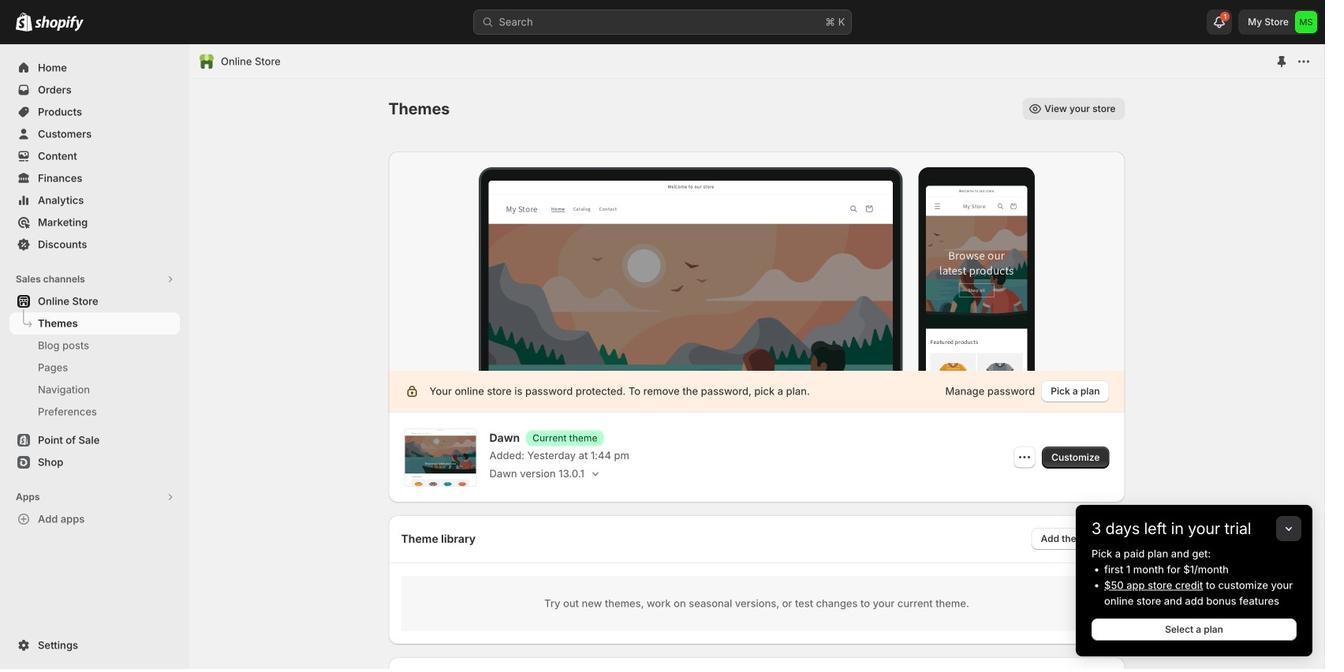 Task type: locate. For each thing, give the bounding box(es) containing it.
1 horizontal spatial shopify image
[[35, 16, 84, 31]]

my store image
[[1296, 11, 1318, 33]]

shopify image
[[16, 12, 32, 31], [35, 16, 84, 31]]

0 horizontal spatial shopify image
[[16, 12, 32, 31]]



Task type: describe. For each thing, give the bounding box(es) containing it.
online store image
[[199, 54, 215, 69]]



Task type: vqa. For each thing, say whether or not it's contained in the screenshot.
charged's is
no



